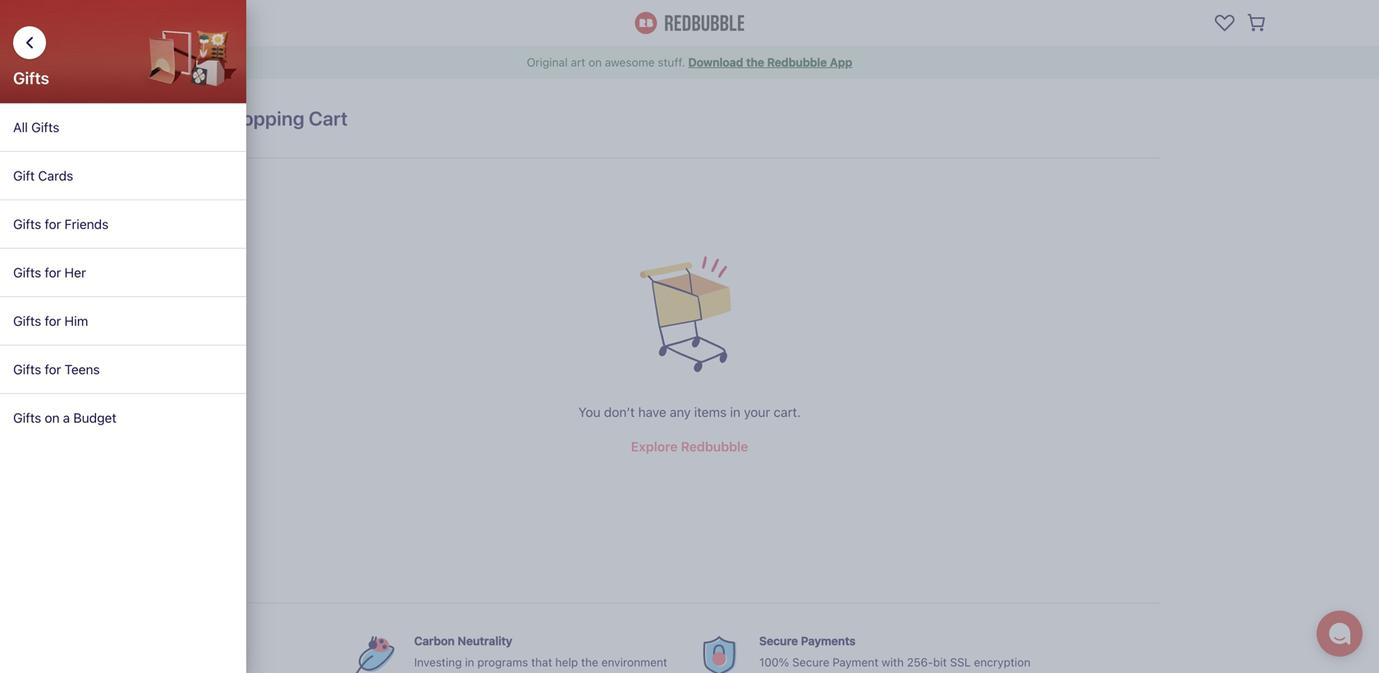 Task type: locate. For each thing, give the bounding box(es) containing it.
gifts for her link
[[0, 249, 246, 297]]

the
[[746, 55, 764, 69], [581, 655, 598, 669]]

items
[[694, 404, 727, 420]]

payments
[[801, 634, 856, 648]]

256-
[[907, 655, 933, 669]]

secure down payments
[[792, 655, 829, 669]]

1 horizontal spatial on
[[589, 55, 602, 69]]

1 vertical spatial in
[[465, 655, 474, 669]]

in left your
[[730, 404, 740, 420]]

gifts
[[13, 68, 49, 87], [31, 119, 59, 135], [13, 216, 41, 232], [13, 265, 41, 280], [13, 313, 41, 329], [13, 362, 41, 377], [13, 410, 41, 426]]

him
[[65, 313, 88, 329]]

in down neutrality
[[465, 655, 474, 669]]

the right help
[[581, 655, 598, 669]]

that
[[531, 655, 552, 669]]

on left a
[[45, 410, 60, 426]]

0 vertical spatial on
[[589, 55, 602, 69]]

gifts left a
[[13, 410, 41, 426]]

her
[[65, 265, 86, 280]]

all gifts
[[13, 119, 59, 135]]

1 vertical spatial on
[[45, 410, 60, 426]]

for left friends
[[45, 216, 61, 232]]

0 vertical spatial redbubble
[[767, 55, 827, 69]]

1 vertical spatial redbubble
[[681, 439, 748, 454]]

0 vertical spatial in
[[730, 404, 740, 420]]

1 vertical spatial the
[[581, 655, 598, 669]]

2 for from the top
[[45, 265, 61, 280]]

carbon neutrality element
[[348, 630, 667, 673]]

on right art
[[589, 55, 602, 69]]

payment
[[832, 655, 878, 669]]

gifts left "her" on the top of the page
[[13, 265, 41, 280]]

gifts inside gifts on a budget link
[[13, 410, 41, 426]]

cart.
[[774, 404, 801, 420]]

3 for from the top
[[45, 313, 61, 329]]

stuff.
[[658, 55, 685, 69]]

all
[[13, 119, 28, 135]]

gifts down gifts for him
[[13, 362, 41, 377]]

teens
[[65, 362, 100, 377]]

any
[[670, 404, 691, 420]]

gift cards
[[13, 168, 73, 183]]

gifts for him
[[13, 313, 88, 329]]

redbubble down items
[[681, 439, 748, 454]]

for
[[45, 216, 61, 232], [45, 265, 61, 280], [45, 313, 61, 329], [45, 362, 61, 377]]

for for teens
[[45, 362, 61, 377]]

gifts for gifts for him
[[13, 313, 41, 329]]

you
[[578, 404, 600, 420]]

environment
[[601, 655, 667, 669]]

gifts inside "gifts for teens" link
[[13, 362, 41, 377]]

0 horizontal spatial in
[[465, 655, 474, 669]]

carbon neutrality investing in programs that help the environment
[[414, 634, 667, 669]]

gifts right all
[[31, 119, 59, 135]]

gift cards link
[[0, 152, 246, 200]]

in inside 'carbon neutrality investing in programs that help the environment'
[[465, 655, 474, 669]]

on
[[589, 55, 602, 69], [45, 410, 60, 426]]

gifts on a budget
[[13, 410, 116, 426]]

0 vertical spatial secure
[[759, 634, 798, 648]]

1 vertical spatial secure
[[792, 655, 829, 669]]

0 vertical spatial the
[[746, 55, 764, 69]]

awesome
[[605, 55, 655, 69]]

4 for from the top
[[45, 362, 61, 377]]

gifts left the him
[[13, 313, 41, 329]]

in
[[730, 404, 740, 420], [465, 655, 474, 669]]

secure up 100%
[[759, 634, 798, 648]]

100%
[[759, 655, 789, 669]]

original
[[527, 55, 568, 69]]

investing
[[414, 655, 462, 669]]

0 horizontal spatial redbubble
[[681, 439, 748, 454]]

budget
[[73, 410, 116, 426]]

products dialog
[[0, 0, 1379, 673]]

empty cart image
[[632, 243, 747, 388]]

shopping cart
[[218, 107, 348, 130]]

1 horizontal spatial in
[[730, 404, 740, 420]]

gifts down the gift
[[13, 216, 41, 232]]

have
[[638, 404, 666, 420]]

1 for from the top
[[45, 216, 61, 232]]

bit
[[933, 655, 947, 669]]

a
[[63, 410, 70, 426]]

gifts for gifts for teens
[[13, 362, 41, 377]]

carbon
[[414, 634, 455, 648]]

gifts for him link
[[0, 297, 246, 346]]

secure payments image
[[700, 636, 740, 673]]

secure
[[759, 634, 798, 648], [792, 655, 829, 669]]

for left "her" on the top of the page
[[45, 265, 61, 280]]

app
[[830, 55, 852, 69]]

0 horizontal spatial the
[[581, 655, 598, 669]]

gifts inside gifts for friends link
[[13, 216, 41, 232]]

ssl
[[950, 655, 971, 669]]

original art on awesome stuff. download the redbubble app
[[527, 55, 852, 69]]

gifts inside gifts for him link
[[13, 313, 41, 329]]

for for him
[[45, 313, 61, 329]]

1 horizontal spatial redbubble
[[767, 55, 827, 69]]

the right download
[[746, 55, 764, 69]]

gifts inside gifts for her link
[[13, 265, 41, 280]]

0 horizontal spatial on
[[45, 410, 60, 426]]

for left teens on the bottom of the page
[[45, 362, 61, 377]]

redbubble
[[767, 55, 827, 69], [681, 439, 748, 454]]

explore redbubble link
[[631, 436, 748, 457]]

for left the him
[[45, 313, 61, 329]]

redbubble left app
[[767, 55, 827, 69]]

programs
[[477, 655, 528, 669]]

gifts up all gifts
[[13, 68, 49, 87]]



Task type: vqa. For each thing, say whether or not it's contained in the screenshot.
Payment at the right bottom of page
yes



Task type: describe. For each thing, give the bounding box(es) containing it.
help
[[555, 655, 578, 669]]

1 horizontal spatial the
[[746, 55, 764, 69]]

you don't have any items in your cart.
[[578, 404, 801, 420]]

the inside 'carbon neutrality investing in programs that help the environment'
[[581, 655, 598, 669]]

gifts for friends
[[13, 216, 109, 232]]

for for her
[[45, 265, 61, 280]]

with
[[882, 655, 904, 669]]

gifts for gifts on a budget
[[13, 410, 41, 426]]

redbubble logo image
[[635, 12, 744, 34]]

for for friends
[[45, 216, 61, 232]]

shopping
[[218, 107, 304, 130]]

gifts for friends link
[[0, 200, 246, 249]]

trust signals element
[[218, 616, 1161, 673]]

open chat image
[[1328, 622, 1351, 645]]

download the redbubble app link
[[688, 55, 852, 69]]

art
[[571, 55, 585, 69]]

don't
[[604, 404, 635, 420]]

explore redbubble
[[631, 439, 748, 454]]

explore
[[631, 439, 678, 454]]

gifts for her
[[13, 265, 86, 280]]

neutrality
[[458, 634, 512, 648]]

your
[[744, 404, 770, 420]]

carbon neutrality image
[[355, 636, 394, 673]]

gifts for gifts
[[13, 68, 49, 87]]

friends
[[65, 216, 109, 232]]

gifts for teens link
[[0, 346, 246, 394]]

secure payments element
[[694, 630, 1031, 673]]

on inside products dialog
[[45, 410, 60, 426]]

gifts on a budget link
[[0, 394, 246, 442]]

download
[[688, 55, 743, 69]]

gifts for teens
[[13, 362, 100, 377]]

gift
[[13, 168, 35, 183]]

gifts for gifts for her
[[13, 265, 41, 280]]

gifts inside all gifts link
[[31, 119, 59, 135]]

secure payments 100% secure payment with 256-bit ssl encryption
[[759, 634, 1031, 669]]

cards
[[38, 168, 73, 183]]

all gifts link
[[0, 103, 246, 152]]

cart
[[309, 107, 348, 130]]

encryption
[[974, 655, 1031, 669]]

gifts for gifts for friends
[[13, 216, 41, 232]]



